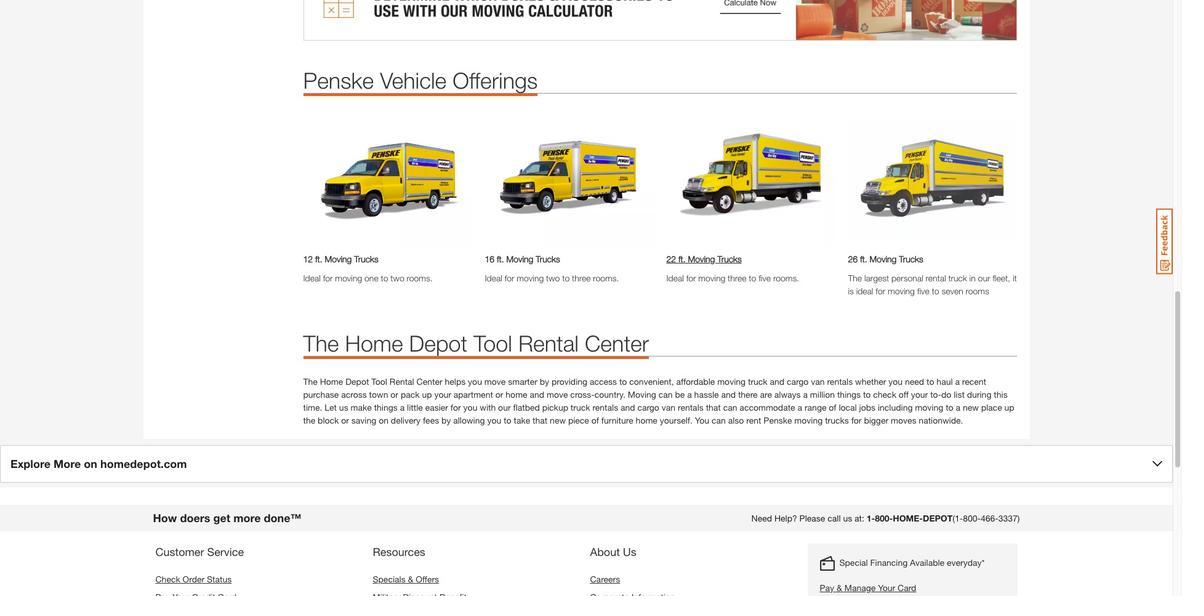Task type: locate. For each thing, give the bounding box(es) containing it.
1 vertical spatial five
[[918, 286, 930, 296]]

0 vertical spatial by
[[540, 376, 550, 387]]

12
[[303, 254, 313, 264]]

us left at:
[[844, 513, 853, 524]]

0 vertical spatial move
[[485, 376, 506, 387]]

1 horizontal spatial five
[[918, 286, 930, 296]]

ft. for 16
[[497, 254, 504, 264]]

two down 16 ft. moving trucks link
[[546, 273, 560, 283]]

1 horizontal spatial rental
[[519, 330, 579, 357]]

things
[[838, 389, 861, 400], [374, 402, 398, 413]]

your up easier
[[435, 389, 452, 400]]

center up pack
[[417, 376, 443, 387]]

0 horizontal spatial of
[[592, 415, 599, 426]]

ft. right the 12
[[315, 254, 323, 264]]

our right the 'in'
[[979, 273, 991, 283]]

0 horizontal spatial depot
[[346, 376, 369, 387]]

by right fees
[[442, 415, 451, 426]]

home for the home depot tool rental center helps you move smarter by providing access to convenient, affordable moving truck and cargo van rentals whether you need to haul a recent purchase across town or pack up your apartment or home and move cross-country. moving can be a hassle and there are always a million things to check off your to-do list during this time. let us make things a little easier for you with our flatbed pickup truck rentals and cargo van rentals that can accommodate a range of local jobs including moving to a new place up the block or saving on delivery fees by allowing you to take that new piece of furniture home yourself. you can also rent penske moving trucks for bigger moves nationwide.
[[320, 376, 343, 387]]

five
[[759, 273, 771, 283], [918, 286, 930, 296]]

0 vertical spatial on
[[379, 415, 389, 426]]

the home depot tool rental center
[[303, 330, 649, 357]]

moving right 16
[[507, 254, 534, 264]]

card
[[898, 583, 917, 593]]

new down pickup
[[550, 415, 566, 426]]

0 horizontal spatial &
[[408, 574, 414, 585]]

1 vertical spatial up
[[1005, 402, 1015, 413]]

1 horizontal spatial on
[[379, 415, 389, 426]]

1  image from the left
[[303, 112, 473, 246]]

 image
[[303, 112, 473, 246], [485, 112, 655, 246], [667, 112, 836, 246], [849, 112, 1018, 246]]

1 vertical spatial on
[[84, 457, 97, 471]]

move up 'apartment'
[[485, 376, 506, 387]]

and up flatbed
[[530, 389, 545, 400]]

new
[[963, 402, 979, 413], [550, 415, 566, 426]]

five down "rental"
[[918, 286, 930, 296]]

ideal down 22
[[667, 273, 684, 283]]

1 ft. from the left
[[315, 254, 323, 264]]

0 vertical spatial truck
[[949, 273, 968, 283]]

van
[[812, 376, 825, 387], [662, 402, 676, 413]]

& for specials
[[408, 574, 414, 585]]

2 ft. from the left
[[497, 254, 504, 264]]

ft. right 16
[[497, 254, 504, 264]]

up down this
[[1005, 402, 1015, 413]]

make
[[351, 402, 372, 413]]

 image for 26 ft. moving trucks
[[849, 112, 1018, 246]]

us inside the home depot tool rental center helps you move smarter by providing access to convenient, affordable moving truck and cargo van rentals whether you need to haul a recent purchase across town or pack up your apartment or home and move cross-country. moving can be a hassle and there are always a million things to check off your to-do list during this time. let us make things a little easier for you with our flatbed pickup truck rentals and cargo van rentals that can accommodate a range of local jobs including moving to a new place up the block or saving on delivery fees by allowing you to take that new piece of furniture home yourself. you can also rent penske moving trucks for bigger moves nationwide.
[[339, 402, 348, 413]]

rental up pack
[[390, 376, 414, 387]]

1 800- from the left
[[876, 513, 893, 524]]

1 horizontal spatial cargo
[[787, 376, 809, 387]]

2 trucks from the left
[[536, 254, 560, 264]]

2 800- from the left
[[964, 513, 981, 524]]

rooms. down 22 ft. moving trucks link
[[774, 273, 800, 283]]

rental
[[926, 273, 947, 283]]

explore more on homedepot.com
[[10, 457, 187, 471]]

list
[[954, 389, 965, 400]]

home
[[506, 389, 528, 400], [636, 415, 658, 426]]

are
[[760, 389, 772, 400]]

1 vertical spatial van
[[662, 402, 676, 413]]

check
[[156, 574, 180, 585]]

1 vertical spatial home
[[636, 415, 658, 426]]

ft. for 12
[[315, 254, 323, 264]]

1-
[[867, 513, 876, 524]]

1 horizontal spatial three
[[728, 273, 747, 283]]

more
[[234, 511, 261, 525]]

1 horizontal spatial that
[[706, 402, 721, 413]]

1 vertical spatial depot
[[346, 376, 369, 387]]

& for pay
[[837, 583, 843, 593]]

truck up seven
[[949, 273, 968, 283]]

new down the during
[[963, 402, 979, 413]]

0 vertical spatial van
[[812, 376, 825, 387]]

resources
[[373, 545, 426, 559]]

1 horizontal spatial our
[[979, 273, 991, 283]]

 image for 16 ft. moving trucks
[[485, 112, 655, 246]]

can up also
[[724, 402, 738, 413]]

home down smarter
[[506, 389, 528, 400]]

0 horizontal spatial tool
[[372, 376, 387, 387]]

or right 'block'
[[341, 415, 349, 426]]

0 horizontal spatial move
[[485, 376, 506, 387]]

for down largest
[[876, 286, 886, 296]]

1 vertical spatial can
[[724, 402, 738, 413]]

depot up across
[[346, 376, 369, 387]]

800- right depot
[[964, 513, 981, 524]]

0 horizontal spatial new
[[550, 415, 566, 426]]

0 horizontal spatial two
[[391, 273, 405, 283]]

truck
[[949, 273, 968, 283], [748, 376, 768, 387], [571, 402, 590, 413]]

moving for 22
[[688, 254, 715, 264]]

2 rooms. from the left
[[593, 273, 619, 283]]

ideal for ideal for moving three to five rooms.
[[667, 273, 684, 283]]

& right pay
[[837, 583, 843, 593]]

cargo up always
[[787, 376, 809, 387]]

rental up providing
[[519, 330, 579, 357]]

truck up the piece
[[571, 402, 590, 413]]

1 horizontal spatial of
[[829, 402, 837, 413]]

with
[[480, 402, 496, 413]]

rooms. for ideal for moving one to two rooms.
[[407, 273, 433, 283]]

get
[[213, 511, 231, 525]]

ft. for 26
[[861, 254, 868, 264]]

us right let
[[339, 402, 348, 413]]

that down hassle
[[706, 402, 721, 413]]

up
[[422, 389, 432, 400], [1005, 402, 1015, 413]]

jobs
[[860, 402, 876, 413]]

everyday*
[[947, 557, 985, 568]]

doers
[[180, 511, 210, 525]]

tool for the home depot tool rental center
[[474, 330, 513, 357]]

depot
[[409, 330, 468, 357], [346, 376, 369, 387]]

0 horizontal spatial us
[[339, 402, 348, 413]]

purchase
[[303, 389, 339, 400]]

home inside the home depot tool rental center helps you move smarter by providing access to convenient, affordable moving truck and cargo van rentals whether you need to haul a recent purchase across town or pack up your apartment or home and move cross-country. moving can be a hassle and there are always a million things to check off your to-do list during this time. let us make things a little easier for you with our flatbed pickup truck rentals and cargo van rentals that can accommodate a range of local jobs including moving to a new place up the block or saving on delivery fees by allowing you to take that new piece of furniture home yourself. you can also rent penske moving trucks for bigger moves nationwide.
[[320, 376, 343, 387]]

0 horizontal spatial up
[[422, 389, 432, 400]]

to down "do"
[[946, 402, 954, 413]]

three down 22 ft. moving trucks link
[[728, 273, 747, 283]]

1 two from the left
[[391, 273, 405, 283]]

pay & manage your card link
[[820, 581, 985, 594]]

three down 16 ft. moving trucks link
[[572, 273, 591, 283]]

things down town
[[374, 402, 398, 413]]

1 horizontal spatial home
[[345, 330, 403, 357]]

2  image from the left
[[485, 112, 655, 246]]

how
[[153, 511, 177, 525]]

accommodate
[[740, 402, 796, 413]]

service
[[207, 545, 244, 559]]

800-
[[876, 513, 893, 524], [964, 513, 981, 524]]

2 two from the left
[[546, 273, 560, 283]]

special
[[840, 557, 868, 568]]

2 ideal from the left
[[485, 273, 503, 283]]

can
[[659, 389, 673, 400], [724, 402, 738, 413], [712, 415, 726, 426]]

on right "saving"
[[379, 415, 389, 426]]

tool for the home depot tool rental center helps you move smarter by providing access to convenient, affordable moving truck and cargo van rentals whether you need to haul a recent purchase across town or pack up your apartment or home and move cross-country. moving can be a hassle and there are always a million things to check off your to-do list during this time. let us make things a little easier for you with our flatbed pickup truck rentals and cargo van rentals that can accommodate a range of local jobs including moving to a new place up the block or saving on delivery fees by allowing you to take that new piece of furniture home yourself. you can also rent penske moving trucks for bigger moves nationwide.
[[372, 376, 387, 387]]

0 horizontal spatial rooms.
[[407, 273, 433, 283]]

whether
[[856, 376, 887, 387]]

on inside the home depot tool rental center helps you move smarter by providing access to convenient, affordable moving truck and cargo van rentals whether you need to haul a recent purchase across town or pack up your apartment or home and move cross-country. moving can be a hassle and there are always a million things to check off your to-do list during this time. let us make things a little easier for you with our flatbed pickup truck rentals and cargo van rentals that can accommodate a range of local jobs including moving to a new place up the block or saving on delivery fees by allowing you to take that new piece of furniture home yourself. you can also rent penske moving trucks for bigger moves nationwide.
[[379, 415, 389, 426]]

1 horizontal spatial &
[[837, 583, 843, 593]]

0 horizontal spatial rental
[[390, 376, 414, 387]]

home
[[345, 330, 403, 357], [320, 376, 343, 387]]

0 horizontal spatial home
[[320, 376, 343, 387]]

1 horizontal spatial truck
[[748, 376, 768, 387]]

center up access
[[585, 330, 649, 357]]

penske
[[303, 67, 374, 93], [764, 415, 793, 426]]

0 vertical spatial that
[[706, 402, 721, 413]]

our right with
[[498, 402, 511, 413]]

rentals up million
[[828, 376, 853, 387]]

a right be
[[688, 389, 692, 400]]

rental for the home depot tool rental center
[[519, 330, 579, 357]]

things up the local
[[838, 389, 861, 400]]

by right smarter
[[540, 376, 550, 387]]

ideal for moving three to five rooms.
[[667, 273, 800, 283]]

and up always
[[770, 376, 785, 387]]

1 vertical spatial home
[[320, 376, 343, 387]]

move
[[485, 376, 506, 387], [547, 389, 568, 400]]

1 horizontal spatial rentals
[[678, 402, 704, 413]]

can right you
[[712, 415, 726, 426]]

home up purchase on the left
[[320, 376, 343, 387]]

1 horizontal spatial two
[[546, 273, 560, 283]]

trucks for 16 ft. moving trucks
[[536, 254, 560, 264]]

rooms. down 12 ft. moving trucks link
[[407, 273, 433, 283]]

tool up town
[[372, 376, 387, 387]]

moving down convenient,
[[628, 389, 657, 400]]

moving
[[325, 254, 352, 264], [507, 254, 534, 264], [688, 254, 715, 264], [870, 254, 897, 264], [628, 389, 657, 400]]

the for the home depot tool rental center helps you move smarter by providing access to convenient, affordable moving truck and cargo van rentals whether you need to haul a recent purchase across town or pack up your apartment or home and move cross-country. moving can be a hassle and there are always a million things to check off your to-do list during this time. let us make things a little easier for you with our flatbed pickup truck rentals and cargo van rentals that can accommodate a range of local jobs including moving to a new place up the block or saving on delivery fees by allowing you to take that new piece of furniture home yourself. you can also rent penske moving trucks for bigger moves nationwide.
[[303, 376, 318, 387]]

trucks
[[826, 415, 849, 426]]

1 vertical spatial the
[[303, 330, 339, 357]]

4  image from the left
[[849, 112, 1018, 246]]

0 horizontal spatial our
[[498, 402, 511, 413]]

0 vertical spatial center
[[585, 330, 649, 357]]

convenient,
[[630, 376, 674, 387]]

2 vertical spatial truck
[[571, 402, 590, 413]]

van up yourself.
[[662, 402, 676, 413]]

3 ideal from the left
[[667, 273, 684, 283]]

0 vertical spatial our
[[979, 273, 991, 283]]

home right furniture on the right
[[636, 415, 658, 426]]

on inside explore more on homedepot.com dropdown button
[[84, 457, 97, 471]]

to
[[381, 273, 388, 283], [563, 273, 570, 283], [749, 273, 757, 283], [932, 286, 940, 296], [620, 376, 627, 387], [927, 376, 935, 387], [864, 389, 871, 400], [946, 402, 954, 413], [504, 415, 512, 426]]

truck inside the largest personal rental truck in our fleet, it is ideal for moving five to seven rooms
[[949, 273, 968, 283]]

2 horizontal spatial truck
[[949, 273, 968, 283]]

the inside the largest personal rental truck in our fleet, it is ideal for moving five to seven rooms
[[849, 273, 863, 283]]

1 horizontal spatial van
[[812, 376, 825, 387]]

center
[[585, 330, 649, 357], [417, 376, 443, 387]]

3 trucks from the left
[[718, 254, 742, 264]]

1 horizontal spatial things
[[838, 389, 861, 400]]

moving up largest
[[870, 254, 897, 264]]

of right the piece
[[592, 415, 599, 426]]

ideal down the 12
[[303, 273, 321, 283]]

1 vertical spatial center
[[417, 376, 443, 387]]

hassle
[[695, 389, 719, 400]]

and
[[770, 376, 785, 387], [530, 389, 545, 400], [722, 389, 736, 400], [621, 402, 636, 413]]

is
[[849, 286, 854, 296]]

1 horizontal spatial center
[[585, 330, 649, 357]]

up up easier
[[422, 389, 432, 400]]

move up pickup
[[547, 389, 568, 400]]

rental inside the home depot tool rental center helps you move smarter by providing access to convenient, affordable moving truck and cargo van rentals whether you need to haul a recent purchase across town or pack up your apartment or home and move cross-country. moving can be a hassle and there are always a million things to check off your to-do list during this time. let us make things a little easier for you with our flatbed pickup truck rentals and cargo van rentals that can accommodate a range of local jobs including moving to a new place up the block or saving on delivery fees by allowing you to take that new piece of furniture home yourself. you can also rent penske moving trucks for bigger moves nationwide.
[[390, 376, 414, 387]]

1 vertical spatial tool
[[372, 376, 387, 387]]

moves
[[891, 415, 917, 426]]

0 vertical spatial things
[[838, 389, 861, 400]]

for down the local
[[852, 415, 862, 426]]

the inside the home depot tool rental center helps you move smarter by providing access to convenient, affordable moving truck and cargo van rentals whether you need to haul a recent purchase across town or pack up your apartment or home and move cross-country. moving can be a hassle and there are always a million things to check off your to-do list during this time. let us make things a little easier for you with our flatbed pickup truck rentals and cargo van rentals that can accommodate a range of local jobs including moving to a new place up the block or saving on delivery fees by allowing you to take that new piece of furniture home yourself. you can also rent penske moving trucks for bigger moves nationwide.
[[303, 376, 318, 387]]

2 your from the left
[[912, 389, 929, 400]]

a left range
[[798, 402, 803, 413]]

this
[[995, 389, 1008, 400]]

1 vertical spatial that
[[533, 415, 548, 426]]

0 vertical spatial home
[[345, 330, 403, 357]]

1 vertical spatial us
[[844, 513, 853, 524]]

personal
[[892, 273, 924, 283]]

depot inside the home depot tool rental center helps you move smarter by providing access to convenient, affordable moving truck and cargo van rentals whether you need to haul a recent purchase across town or pack up your apartment or home and move cross-country. moving can be a hassle and there are always a million things to check off your to-do list during this time. let us make things a little easier for you with our flatbed pickup truck rentals and cargo van rentals that can accommodate a range of local jobs including moving to a new place up the block or saving on delivery fees by allowing you to take that new piece of furniture home yourself. you can also rent penske moving trucks for bigger moves nationwide.
[[346, 376, 369, 387]]

to up the jobs
[[864, 389, 871, 400]]

0 horizontal spatial center
[[417, 376, 443, 387]]

1 vertical spatial move
[[547, 389, 568, 400]]

0 horizontal spatial or
[[341, 415, 349, 426]]

that right take
[[533, 415, 548, 426]]

1 vertical spatial our
[[498, 402, 511, 413]]

two down 12 ft. moving trucks link
[[391, 273, 405, 283]]

trucks up the ideal for moving two to three rooms.
[[536, 254, 560, 264]]

0 vertical spatial tool
[[474, 330, 513, 357]]

3  image from the left
[[667, 112, 836, 246]]

our inside the home depot tool rental center helps you move smarter by providing access to convenient, affordable moving truck and cargo van rentals whether you need to haul a recent purchase across town or pack up your apartment or home and move cross-country. moving can be a hassle and there are always a million things to check off your to-do list during this time. let us make things a little easier for you with our flatbed pickup truck rentals and cargo van rentals that can accommodate a range of local jobs including moving to a new place up the block or saving on delivery fees by allowing you to take that new piece of furniture home yourself. you can also rent penske moving trucks for bigger moves nationwide.
[[498, 402, 511, 413]]

more
[[54, 457, 81, 471]]

moving for 16
[[507, 254, 534, 264]]

van up million
[[812, 376, 825, 387]]

0 vertical spatial home
[[506, 389, 528, 400]]

to down 16 ft. moving trucks link
[[563, 273, 570, 283]]

0 vertical spatial penske
[[303, 67, 374, 93]]

to inside the largest personal rental truck in our fleet, it is ideal for moving five to seven rooms
[[932, 286, 940, 296]]

let
[[325, 402, 337, 413]]

ideal for moving two to three rooms.
[[485, 273, 619, 283]]

0 horizontal spatial ideal
[[303, 273, 321, 283]]

rentals down country.
[[593, 402, 619, 413]]

and up furniture on the right
[[621, 402, 636, 413]]

recent
[[963, 376, 987, 387]]

rental
[[519, 330, 579, 357], [390, 376, 414, 387]]

1 vertical spatial new
[[550, 415, 566, 426]]

2 horizontal spatial ideal
[[667, 273, 684, 283]]

rent
[[747, 415, 762, 426]]

at:
[[855, 513, 865, 524]]

2 horizontal spatial rentals
[[828, 376, 853, 387]]

0 vertical spatial cargo
[[787, 376, 809, 387]]

ft. right 22
[[679, 254, 686, 264]]

or
[[391, 389, 399, 400], [496, 389, 504, 400], [341, 415, 349, 426]]

cargo down convenient,
[[638, 402, 660, 413]]

tool inside the home depot tool rental center helps you move smarter by providing access to convenient, affordable moving truck and cargo van rentals whether you need to haul a recent purchase across town or pack up your apartment or home and move cross-country. moving can be a hassle and there are always a million things to check off your to-do list during this time. let us make things a little easier for you with our flatbed pickup truck rentals and cargo van rentals that can accommodate a range of local jobs including moving to a new place up the block or saving on delivery fees by allowing you to take that new piece of furniture home yourself. you can also rent penske moving trucks for bigger moves nationwide.
[[372, 376, 387, 387]]

0 vertical spatial can
[[659, 389, 673, 400]]

on right more
[[84, 457, 97, 471]]

ideal down 16
[[485, 273, 503, 283]]

our inside the largest personal rental truck in our fleet, it is ideal for moving five to seven rooms
[[979, 273, 991, 283]]

1 vertical spatial rental
[[390, 376, 414, 387]]

4 ft. from the left
[[861, 254, 868, 264]]

0 horizontal spatial your
[[435, 389, 452, 400]]

moving right 22
[[688, 254, 715, 264]]

three
[[572, 273, 591, 283], [728, 273, 747, 283]]

16
[[485, 254, 495, 264]]

pack
[[401, 389, 420, 400]]

depot up helps
[[409, 330, 468, 357]]

you
[[695, 415, 710, 426]]

cross-
[[571, 389, 595, 400]]

1 horizontal spatial home
[[636, 415, 658, 426]]

0 horizontal spatial truck
[[571, 402, 590, 413]]

0 vertical spatial depot
[[409, 330, 468, 357]]

1 ideal from the left
[[303, 273, 321, 283]]

0 horizontal spatial penske
[[303, 67, 374, 93]]

trucks up "ideal for moving three to five rooms."
[[718, 254, 742, 264]]

specials & offers
[[373, 574, 439, 585]]

about
[[590, 545, 620, 559]]

4 trucks from the left
[[900, 254, 924, 264]]

or up with
[[496, 389, 504, 400]]

0 vertical spatial rental
[[519, 330, 579, 357]]

the for the largest personal rental truck in our fleet, it is ideal for moving five to seven rooms
[[849, 273, 863, 283]]

moving right the 12
[[325, 254, 352, 264]]

1 vertical spatial cargo
[[638, 402, 660, 413]]

2 vertical spatial the
[[303, 376, 318, 387]]

moving down personal
[[888, 286, 915, 296]]

& left offers
[[408, 574, 414, 585]]

piece
[[569, 415, 589, 426]]

26 ft. moving trucks
[[849, 254, 924, 264]]

truck up "are"
[[748, 376, 768, 387]]

1 rooms. from the left
[[407, 273, 433, 283]]

1 vertical spatial penske
[[764, 415, 793, 426]]

ft. right 26
[[861, 254, 868, 264]]

tool up smarter
[[474, 330, 513, 357]]

to-
[[931, 389, 942, 400]]

center inside the home depot tool rental center helps you move smarter by providing access to convenient, affordable moving truck and cargo van rentals whether you need to haul a recent purchase across town or pack up your apartment or home and move cross-country. moving can be a hassle and there are always a million things to check off your to-do list during this time. let us make things a little easier for you with our flatbed pickup truck rentals and cargo van rentals that can accommodate a range of local jobs including moving to a new place up the block or saving on delivery fees by allowing you to take that new piece of furniture home yourself. you can also rent penske moving trucks for bigger moves nationwide.
[[417, 376, 443, 387]]

1 horizontal spatial us
[[844, 513, 853, 524]]

1 horizontal spatial depot
[[409, 330, 468, 357]]

1 horizontal spatial ideal
[[485, 273, 503, 283]]

home for the home depot tool rental center
[[345, 330, 403, 357]]

0 horizontal spatial on
[[84, 457, 97, 471]]

including
[[878, 402, 913, 413]]

0 vertical spatial the
[[849, 273, 863, 283]]

1 vertical spatial by
[[442, 415, 451, 426]]

2 horizontal spatial rooms.
[[774, 273, 800, 283]]

1 horizontal spatial your
[[912, 389, 929, 400]]

1 horizontal spatial tool
[[474, 330, 513, 357]]

3 rooms. from the left
[[774, 273, 800, 283]]

trucks up ideal for moving one to two rooms.
[[354, 254, 379, 264]]

customer
[[156, 545, 204, 559]]

1 trucks from the left
[[354, 254, 379, 264]]

rooms. down 16 ft. moving trucks link
[[593, 273, 619, 283]]

time.
[[303, 402, 322, 413]]

home up town
[[345, 330, 403, 357]]

&
[[408, 574, 414, 585], [837, 583, 843, 593]]

3 ft. from the left
[[679, 254, 686, 264]]

1 horizontal spatial rooms.
[[593, 273, 619, 283]]

can left be
[[659, 389, 673, 400]]

rooms. for ideal for moving two to three rooms.
[[593, 273, 619, 283]]

ideal
[[303, 273, 321, 283], [485, 273, 503, 283], [667, 273, 684, 283]]



Task type: describe. For each thing, give the bounding box(es) containing it.
12 ft. moving trucks link
[[303, 253, 473, 265]]

1 horizontal spatial new
[[963, 402, 979, 413]]

available
[[911, 557, 945, 568]]

affordable
[[677, 376, 715, 387]]

nationwide.
[[919, 415, 964, 426]]

1 your from the left
[[435, 389, 452, 400]]

take
[[514, 415, 531, 426]]

depot for the home depot tool rental center
[[409, 330, 468, 357]]

moving inside the largest personal rental truck in our fleet, it is ideal for moving five to seven rooms
[[888, 286, 915, 296]]

place
[[982, 402, 1003, 413]]

moving inside the home depot tool rental center helps you move smarter by providing access to convenient, affordable moving truck and cargo van rentals whether you need to haul a recent purchase across town or pack up your apartment or home and move cross-country. moving can be a hassle and there are always a million things to check off your to-do list during this time. let us make things a little easier for you with our flatbed pickup truck rentals and cargo van rentals that can accommodate a range of local jobs including moving to a new place up the block or saving on delivery fees by allowing you to take that new piece of furniture home yourself. you can also rent penske moving trucks for bigger moves nationwide.
[[628, 389, 657, 400]]

your
[[879, 583, 896, 593]]

how doers get more done™
[[153, 511, 302, 525]]

in
[[970, 273, 976, 283]]

moving for 26
[[870, 254, 897, 264]]

little
[[407, 402, 423, 413]]

check
[[874, 389, 897, 400]]

center for the home depot tool rental center
[[585, 330, 649, 357]]

a up range
[[804, 389, 808, 400]]

check order status
[[156, 574, 232, 585]]

moving down the 16 ft. moving trucks
[[517, 273, 544, 283]]

careers link
[[590, 574, 621, 585]]

furniture
[[602, 415, 634, 426]]

penske inside the home depot tool rental center helps you move smarter by providing access to convenient, affordable moving truck and cargo van rentals whether you need to haul a recent purchase across town or pack up your apartment or home and move cross-country. moving can be a hassle and there are always a million things to check off your to-do list during this time. let us make things a little easier for you with our flatbed pickup truck rentals and cargo van rentals that can accommodate a range of local jobs including moving to a new place up the block or saving on delivery fees by allowing you to take that new piece of furniture home yourself. you can also rent penske moving trucks for bigger moves nationwide.
[[764, 415, 793, 426]]

customer service
[[156, 545, 244, 559]]

pickup
[[543, 402, 569, 413]]

0 horizontal spatial home
[[506, 389, 528, 400]]

0 vertical spatial of
[[829, 402, 837, 413]]

to up country.
[[620, 376, 627, 387]]

trucks for 22 ft. moving trucks
[[718, 254, 742, 264]]

for down the 16 ft. moving trucks
[[505, 273, 515, 283]]

smarter
[[508, 376, 538, 387]]

homedepot.com
[[100, 457, 187, 471]]

helps
[[445, 376, 466, 387]]

you up the allowing in the bottom left of the page
[[464, 402, 478, 413]]

a right haul
[[956, 376, 960, 387]]

easier
[[425, 402, 448, 413]]

you up off
[[889, 376, 903, 387]]

a left the little
[[400, 402, 405, 413]]

12 ft. moving trucks
[[303, 254, 379, 264]]

for inside the largest personal rental truck in our fleet, it is ideal for moving five to seven rooms
[[876, 286, 886, 296]]

22 ft. moving trucks link
[[667, 253, 836, 265]]

there
[[739, 389, 758, 400]]

to down 22 ft. moving trucks link
[[749, 273, 757, 283]]

yourself.
[[660, 415, 693, 426]]

offerings
[[453, 67, 538, 93]]

22 ft. moving trucks
[[667, 254, 742, 264]]

million
[[811, 389, 835, 400]]

1 horizontal spatial by
[[540, 376, 550, 387]]

1 vertical spatial things
[[374, 402, 398, 413]]

to right "one"
[[381, 273, 388, 283]]

always
[[775, 389, 801, 400]]

22
[[667, 254, 676, 264]]

be
[[675, 389, 685, 400]]

for down the 22 ft. moving trucks
[[687, 273, 696, 283]]

do
[[942, 389, 952, 400]]

need
[[906, 376, 925, 387]]

 image for 12 ft. moving trucks
[[303, 112, 473, 246]]

466-
[[981, 513, 999, 524]]

1 horizontal spatial move
[[547, 389, 568, 400]]

pay & manage your card
[[820, 583, 917, 593]]

flatbed
[[513, 402, 540, 413]]

you down with
[[488, 415, 502, 426]]

town
[[369, 389, 388, 400]]

moving down range
[[795, 415, 823, 426]]

 image for 22 ft. moving trucks
[[667, 112, 836, 246]]

local
[[839, 402, 857, 413]]

1 horizontal spatial up
[[1005, 402, 1015, 413]]

check order status link
[[156, 574, 232, 585]]

the for the home depot tool rental center
[[303, 330, 339, 357]]

allowing
[[454, 415, 485, 426]]

determine which boxes & accessories to use with our moving calculator - calculate now image
[[303, 0, 1018, 40]]

moving down the 22 ft. moving trucks
[[699, 273, 726, 283]]

across
[[341, 389, 367, 400]]

ft. for 22
[[679, 254, 686, 264]]

moving down "12 ft. moving trucks"
[[335, 273, 362, 283]]

also
[[729, 415, 744, 426]]

0 vertical spatial up
[[422, 389, 432, 400]]

financing
[[871, 557, 908, 568]]

the
[[303, 415, 316, 426]]

2 horizontal spatial or
[[496, 389, 504, 400]]

0 horizontal spatial cargo
[[638, 402, 660, 413]]

1 vertical spatial of
[[592, 415, 599, 426]]

manage
[[845, 583, 876, 593]]

0 horizontal spatial van
[[662, 402, 676, 413]]

about us
[[590, 545, 637, 559]]

ideal for moving one to two rooms.
[[303, 273, 433, 283]]

the largest personal rental truck in our fleet, it is ideal for moving five to seven rooms
[[849, 273, 1017, 296]]

3337)
[[999, 513, 1020, 524]]

largest
[[865, 273, 890, 283]]

vehicle
[[380, 67, 447, 93]]

special financing available everyday*
[[840, 557, 985, 568]]

off
[[899, 389, 909, 400]]

2 three from the left
[[728, 273, 747, 283]]

one
[[365, 273, 379, 283]]

rooms. for ideal for moving three to five rooms.
[[774, 273, 800, 283]]

a down list
[[956, 402, 961, 413]]

careers
[[590, 574, 621, 585]]

range
[[805, 402, 827, 413]]

for down "12 ft. moving trucks"
[[323, 273, 333, 283]]

16 ft. moving trucks
[[485, 254, 560, 264]]

apartment
[[454, 389, 493, 400]]

explore more on homedepot.com button
[[0, 445, 1174, 483]]

ideal for ideal for moving two to three rooms.
[[485, 273, 503, 283]]

please
[[800, 513, 826, 524]]

0 horizontal spatial by
[[442, 415, 451, 426]]

order
[[183, 574, 205, 585]]

country.
[[595, 389, 626, 400]]

rental for the home depot tool rental center helps you move smarter by providing access to convenient, affordable moving truck and cargo van rentals whether you need to haul a recent purchase across town or pack up your apartment or home and move cross-country. moving can be a hassle and there are always a million things to check off your to-do list during this time. let us make things a little easier for you with our flatbed pickup truck rentals and cargo van rentals that can accommodate a range of local jobs including moving to a new place up the block or saving on delivery fees by allowing you to take that new piece of furniture home yourself. you can also rent penske moving trucks for bigger moves nationwide.
[[390, 376, 414, 387]]

1 horizontal spatial or
[[391, 389, 399, 400]]

moving up there
[[718, 376, 746, 387]]

feedback link image
[[1157, 208, 1174, 275]]

2 vertical spatial can
[[712, 415, 726, 426]]

specials & offers link
[[373, 574, 439, 585]]

depot for the home depot tool rental center helps you move smarter by providing access to convenient, affordable moving truck and cargo van rentals whether you need to haul a recent purchase across town or pack up your apartment or home and move cross-country. moving can be a hassle and there are always a million things to check off your to-do list during this time. let us make things a little easier for you with our flatbed pickup truck rentals and cargo van rentals that can accommodate a range of local jobs including moving to a new place up the block or saving on delivery fees by allowing you to take that new piece of furniture home yourself. you can also rent penske moving trucks for bigger moves nationwide.
[[346, 376, 369, 387]]

for up the allowing in the bottom left of the page
[[451, 402, 461, 413]]

0 vertical spatial five
[[759, 273, 771, 283]]

providing
[[552, 376, 588, 387]]

1 three from the left
[[572, 273, 591, 283]]

moving down to-
[[916, 402, 944, 413]]

you up 'apartment'
[[468, 376, 482, 387]]

trucks for 26 ft. moving trucks
[[900, 254, 924, 264]]

0 horizontal spatial rentals
[[593, 402, 619, 413]]

to left take
[[504, 415, 512, 426]]

done™
[[264, 511, 302, 525]]

26
[[849, 254, 858, 264]]

delivery
[[391, 415, 421, 426]]

pay
[[820, 583, 835, 593]]

depot
[[923, 513, 953, 524]]

offers
[[416, 574, 439, 585]]

haul
[[937, 376, 953, 387]]

(1-
[[953, 513, 964, 524]]

center for the home depot tool rental center helps you move smarter by providing access to convenient, affordable moving truck and cargo van rentals whether you need to haul a recent purchase across town or pack up your apartment or home and move cross-country. moving can be a hassle and there are always a million things to check off your to-do list during this time. let us make things a little easier for you with our flatbed pickup truck rentals and cargo van rentals that can accommodate a range of local jobs including moving to a new place up the block or saving on delivery fees by allowing you to take that new piece of furniture home yourself. you can also rent penske moving trucks for bigger moves nationwide.
[[417, 376, 443, 387]]

ideal for ideal for moving one to two rooms.
[[303, 273, 321, 283]]

five inside the largest personal rental truck in our fleet, it is ideal for moving five to seven rooms
[[918, 286, 930, 296]]

the home depot tool rental center helps you move smarter by providing access to convenient, affordable moving truck and cargo van rentals whether you need to haul a recent purchase across town or pack up your apartment or home and move cross-country. moving can be a hassle and there are always a million things to check off your to-do list during this time. let us make things a little easier for you with our flatbed pickup truck rentals and cargo van rentals that can accommodate a range of local jobs including moving to a new place up the block or saving on delivery fees by allowing you to take that new piece of furniture home yourself. you can also rent penske moving trucks for bigger moves nationwide.
[[303, 376, 1015, 426]]

it
[[1013, 273, 1017, 283]]

moving for 12
[[325, 254, 352, 264]]

trucks for 12 ft. moving trucks
[[354, 254, 379, 264]]

1 vertical spatial truck
[[748, 376, 768, 387]]

to up to-
[[927, 376, 935, 387]]

and left there
[[722, 389, 736, 400]]

seven
[[942, 286, 964, 296]]



Task type: vqa. For each thing, say whether or not it's contained in the screenshot.
2nd "your" from the left
yes



